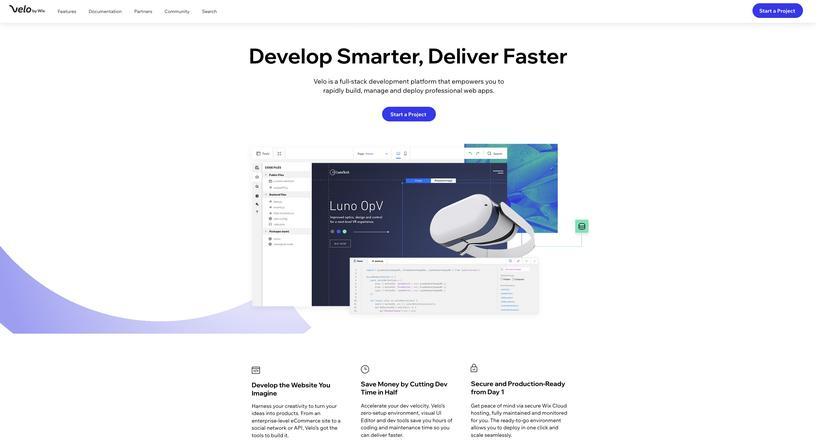 Task type: vqa. For each thing, say whether or not it's contained in the screenshot.
API,
yes



Task type: describe. For each thing, give the bounding box(es) containing it.
the inside develop the website you imagine
[[279, 381, 290, 389]]

and down environment
[[550, 425, 559, 431]]

you right the so
[[441, 425, 450, 431]]

manage
[[364, 86, 389, 95]]

community
[[165, 8, 190, 14]]

zero-
[[361, 410, 373, 417]]

your for money
[[388, 403, 399, 409]]

web
[[464, 86, 477, 95]]

deliver
[[371, 432, 387, 438]]

secure
[[471, 380, 494, 388]]

scale
[[471, 432, 484, 438]]

wix
[[542, 403, 551, 409]]

velo's inside accelerate your dev velocity. velo's zero-setup environment, visual ui editor and dev tools save you hours of coding and maintenance time so you can deliver faster.
[[431, 403, 445, 409]]

smarter,
[[337, 42, 424, 69]]

social
[[252, 425, 266, 432]]

develop the website you imagine
[[252, 381, 330, 398]]

into
[[266, 410, 275, 417]]

velo
[[314, 77, 327, 85]]

faster
[[503, 42, 568, 69]]

save
[[361, 380, 377, 388]]

the
[[490, 417, 500, 424]]

or
[[288, 425, 293, 432]]

1 horizontal spatial start
[[760, 7, 772, 14]]

environment
[[530, 417, 561, 424]]

professional
[[425, 86, 462, 95]]

develop for develop the website you imagine
[[252, 381, 278, 389]]

got
[[320, 425, 328, 432]]

seamlessly.
[[485, 432, 512, 438]]

editor
[[361, 417, 376, 424]]

build,
[[346, 86, 362, 95]]

development
[[369, 77, 409, 85]]

secure
[[525, 403, 541, 409]]

to-
[[516, 417, 523, 424]]

deploy inside get peace of mind via secure wix cloud hosting, fully maintained and monitored for you. the ready-to-go environment allows you to deploy in one click and scale seamlessly.
[[504, 425, 520, 431]]

hosting,
[[471, 410, 491, 417]]

of inside get peace of mind via secure wix cloud hosting, fully maintained and monitored for you. the ready-to-go environment allows you to deploy in one click and scale seamlessly.
[[497, 403, 502, 409]]

ready-
[[501, 417, 516, 424]]

one
[[527, 425, 536, 431]]

accelerate your dev velocity. velo's zero-setup environment, visual ui editor and dev tools save you hours of coding and maintenance time so you can deliver faster.
[[361, 403, 453, 438]]

ui
[[436, 410, 442, 417]]

allows
[[471, 425, 486, 431]]

mind
[[503, 403, 516, 409]]

1 horizontal spatial your
[[326, 403, 337, 410]]

website
[[291, 381, 317, 389]]

save money by cutting dev time in half
[[361, 380, 448, 397]]

and inside secure and production-ready from day 1
[[495, 380, 507, 388]]

documentation
[[89, 8, 122, 14]]

is
[[328, 77, 333, 85]]

tools inside accelerate your dev velocity. velo's zero-setup environment, visual ui editor and dev tools save you hours of coding and maintenance time so you can deliver faster.
[[397, 417, 409, 424]]

you inside get peace of mind via secure wix cloud hosting, fully maintained and monitored for you. the ready-to-go environment allows you to deploy in one click and scale seamlessly.
[[487, 425, 496, 431]]

features
[[58, 8, 76, 14]]

full-
[[340, 77, 351, 85]]

and down setup
[[377, 417, 386, 424]]

coding
[[361, 425, 378, 431]]

environment,
[[388, 410, 420, 417]]

from
[[301, 410, 313, 417]]

search
[[202, 8, 217, 14]]

via
[[517, 403, 524, 409]]

you up time
[[423, 417, 432, 424]]

fully
[[492, 410, 502, 417]]

partners
[[134, 8, 152, 14]]

1 vertical spatial start a project
[[390, 111, 426, 117]]

velo is a full-stack development platform that empowers you to rapidly build, manage and deploy professional web apps.
[[314, 77, 504, 95]]

1 vertical spatial start a project link
[[382, 107, 436, 122]]

api,
[[294, 425, 304, 432]]

1 horizontal spatial start a project link
[[753, 3, 803, 18]]

visual
[[421, 410, 435, 417]]

for
[[471, 417, 478, 424]]

imagine
[[252, 389, 277, 398]]

level
[[278, 418, 290, 424]]

project for the bottommost start a project link
[[408, 111, 426, 117]]

get peace of mind via secure wix cloud hosting, fully maintained and monitored for you. the ready-to-go environment allows you to deploy in one click and scale seamlessly.
[[471, 403, 568, 438]]

faster.
[[388, 432, 404, 438]]

1
[[501, 388, 504, 396]]

secure and production-ready from day 1
[[471, 380, 565, 396]]

it.
[[284, 432, 289, 439]]



Task type: locate. For each thing, give the bounding box(es) containing it.
site
[[322, 418, 331, 424]]

stack
[[351, 77, 367, 85]]

network
[[267, 425, 287, 432]]

0 vertical spatial of
[[497, 403, 502, 409]]

build
[[271, 432, 283, 439]]

develop
[[249, 42, 333, 69], [252, 381, 278, 389]]

velo's down ecommerce
[[305, 425, 319, 432]]

0 horizontal spatial velo's
[[305, 425, 319, 432]]

develop for develop smarter, deliver faster
[[249, 42, 333, 69]]

creativity
[[285, 403, 308, 410]]

a screenshot from the velo platform showing the visual ui editor and integrated development environment (ide). the website used in the example is an online store for futuristic tech products. the product shown is a pair of white virtual reality glasses called "luno opv", with a clickable option to choose a detail stripe in gray, blue, or green. image
[[428, 193, 537, 262]]

develop smarter, deliver faster
[[249, 42, 568, 69]]

1 vertical spatial project
[[408, 111, 426, 117]]

enterprise-
[[252, 418, 278, 424]]

cutting
[[410, 380, 434, 388]]

empowers
[[452, 77, 484, 85]]

you
[[319, 381, 330, 389]]

save
[[410, 417, 421, 424]]

1 vertical spatial start
[[390, 111, 403, 117]]

0 vertical spatial deploy
[[403, 86, 424, 95]]

of inside accelerate your dev velocity. velo's zero-setup environment, visual ui editor and dev tools save you hours of coding and maintenance time so you can deliver faster.
[[448, 417, 453, 424]]

go
[[523, 417, 529, 424]]

0 vertical spatial start a project
[[760, 7, 796, 14]]

tools down social
[[252, 432, 264, 439]]

velo's inside harness your creativity to turn your ideas into products. from an enterprise-level ecommerce site to a social network or api, velo's got the tools to build it.
[[305, 425, 319, 432]]

that
[[438, 77, 450, 85]]

tools inside harness your creativity to turn your ideas into products. from an enterprise-level ecommerce site to a social network or api, velo's got the tools to build it.
[[252, 432, 264, 439]]

0 horizontal spatial in
[[378, 388, 384, 397]]

1 vertical spatial velo's
[[305, 425, 319, 432]]

develop inside develop the website you imagine
[[252, 381, 278, 389]]

1 horizontal spatial of
[[497, 403, 502, 409]]

in inside get peace of mind via secure wix cloud hosting, fully maintained and monitored for you. the ready-to-go environment allows you to deploy in one click and scale seamlessly.
[[521, 425, 526, 431]]

0 horizontal spatial project
[[408, 111, 426, 117]]

0 vertical spatial in
[[378, 388, 384, 397]]

deploy down ready-
[[504, 425, 520, 431]]

in left half
[[378, 388, 384, 397]]

code.png image
[[339, 249, 549, 324]]

production-
[[508, 380, 545, 388]]

deploy down platform
[[403, 86, 424, 95]]

setup
[[373, 410, 387, 417]]

your up environment,
[[388, 403, 399, 409]]

in inside save money by cutting dev time in half
[[378, 388, 384, 397]]

1 horizontal spatial in
[[521, 425, 526, 431]]

dev
[[435, 380, 448, 388]]

and down secure
[[532, 410, 541, 417]]

0 horizontal spatial your
[[273, 403, 284, 410]]

0 vertical spatial the
[[279, 381, 290, 389]]

of right hours
[[448, 417, 453, 424]]

0 horizontal spatial start
[[390, 111, 403, 117]]

maintenance
[[389, 425, 421, 431]]

you.
[[479, 417, 489, 424]]

ideas
[[252, 410, 265, 417]]

0 vertical spatial develop
[[249, 42, 333, 69]]

0 horizontal spatial the
[[279, 381, 290, 389]]

search link
[[197, 3, 225, 20]]

from
[[471, 388, 486, 396]]

the
[[279, 381, 290, 389], [330, 425, 338, 432]]

0 vertical spatial start a project link
[[753, 3, 803, 18]]

the inside harness your creativity to turn your ideas into products. from an enterprise-level ecommerce site to a social network or api, velo's got the tools to build it.
[[330, 425, 338, 432]]

ecommerce
[[291, 418, 321, 424]]

maintained
[[503, 410, 531, 417]]

so
[[434, 425, 440, 431]]

monitored
[[542, 410, 568, 417]]

to
[[498, 77, 504, 85], [309, 403, 314, 410], [332, 418, 337, 424], [497, 425, 502, 431], [265, 432, 270, 439]]

dev up environment,
[[400, 403, 409, 409]]

of up fully
[[497, 403, 502, 409]]

get
[[471, 403, 480, 409]]

0 horizontal spatial dev
[[387, 417, 396, 424]]

to inside get peace of mind via secure wix cloud hosting, fully maintained and monitored for you. the ready-to-go environment allows you to deploy in one click and scale seamlessly.
[[497, 425, 502, 431]]

and inside the velo is a full-stack development platform that empowers you to rapidly build, manage and deploy professional web apps.
[[390, 86, 402, 95]]

the left website
[[279, 381, 290, 389]]

by
[[401, 380, 409, 388]]

deploy inside the velo is a full-stack development platform that empowers you to rapidly build, manage and deploy professional web apps.
[[403, 86, 424, 95]]

time
[[361, 388, 377, 397]]

products.
[[276, 410, 300, 417]]

1 horizontal spatial deploy
[[504, 425, 520, 431]]

0 vertical spatial start
[[760, 7, 772, 14]]

0 vertical spatial project
[[777, 7, 796, 14]]

velocity.
[[410, 403, 430, 409]]

ready
[[545, 380, 565, 388]]

cloud
[[553, 403, 567, 409]]

0 vertical spatial dev
[[400, 403, 409, 409]]

1 horizontal spatial velo's
[[431, 403, 445, 409]]

rapidly
[[323, 86, 344, 95]]

your
[[388, 403, 399, 409], [273, 403, 284, 410], [326, 403, 337, 410]]

start a project link
[[753, 3, 803, 18], [382, 107, 436, 122]]

to inside the velo is a full-stack development platform that empowers you to rapidly build, manage and deploy professional web apps.
[[498, 77, 504, 85]]

hours
[[433, 417, 446, 424]]

1 vertical spatial deploy
[[504, 425, 520, 431]]

1 vertical spatial the
[[330, 425, 338, 432]]

you inside the velo is a full-stack development platform that empowers you to rapidly build, manage and deploy professional web apps.
[[485, 77, 497, 85]]

harness your creativity to turn your ideas into products. from an enterprise-level ecommerce site to a social network or api, velo's got the tools to build it.
[[252, 403, 341, 439]]

can
[[361, 432, 370, 438]]

1 vertical spatial in
[[521, 425, 526, 431]]

1 horizontal spatial dev
[[400, 403, 409, 409]]

a
[[773, 7, 776, 14], [335, 77, 338, 85], [404, 111, 407, 117], [338, 418, 341, 424]]

velo's up ui on the bottom right
[[431, 403, 445, 409]]

your for the
[[273, 403, 284, 410]]

project for the right start a project link
[[777, 7, 796, 14]]

deploy
[[403, 86, 424, 95], [504, 425, 520, 431]]

turn
[[315, 403, 325, 410]]

and
[[390, 86, 402, 95], [495, 380, 507, 388], [532, 410, 541, 417], [377, 417, 386, 424], [379, 425, 388, 431], [550, 425, 559, 431]]

0 vertical spatial tools
[[397, 417, 409, 424]]

1 vertical spatial tools
[[252, 432, 264, 439]]

your right turn
[[326, 403, 337, 410]]

your up into
[[273, 403, 284, 410]]

a screenshot from the velo platform showing the editor menu on the left, known as the velo sidebar. its categories are code files, backend files and packages. image
[[226, 133, 591, 315]]

harness
[[252, 403, 272, 410]]

tools
[[397, 417, 409, 424], [252, 432, 264, 439]]

peace
[[481, 403, 496, 409]]

1 horizontal spatial start a project
[[760, 7, 796, 14]]

you down the
[[487, 425, 496, 431]]

and down development
[[390, 86, 402, 95]]

dev down environment,
[[387, 417, 396, 424]]

click
[[537, 425, 548, 431]]

0 horizontal spatial start a project link
[[382, 107, 436, 122]]

1 vertical spatial dev
[[387, 417, 396, 424]]

apps.
[[478, 86, 495, 95]]

deliver
[[428, 42, 499, 69]]

your inside accelerate your dev velocity. velo's zero-setup environment, visual ui editor and dev tools save you hours of coding and maintenance time so you can deliver faster.
[[388, 403, 399, 409]]

velo's
[[431, 403, 445, 409], [305, 425, 319, 432]]

0 vertical spatial velo's
[[431, 403, 445, 409]]

1 vertical spatial develop
[[252, 381, 278, 389]]

you
[[485, 77, 497, 85], [423, 417, 432, 424], [441, 425, 450, 431], [487, 425, 496, 431]]

in down go
[[521, 425, 526, 431]]

tools down environment,
[[397, 417, 409, 424]]

time
[[422, 425, 433, 431]]

and up deliver
[[379, 425, 388, 431]]

accelerate
[[361, 403, 387, 409]]

0 horizontal spatial of
[[448, 417, 453, 424]]

money
[[378, 380, 400, 388]]

0 horizontal spatial start a project
[[390, 111, 426, 117]]

a inside harness your creativity to turn your ideas into products. from an enterprise-level ecommerce site to a social network or api, velo's got the tools to build it.
[[338, 418, 341, 424]]

of
[[497, 403, 502, 409], [448, 417, 453, 424]]

2 horizontal spatial your
[[388, 403, 399, 409]]

you up apps.
[[485, 77, 497, 85]]

a inside the velo is a full-stack development platform that empowers you to rapidly build, manage and deploy professional web apps.
[[335, 77, 338, 85]]

start
[[760, 7, 772, 14], [390, 111, 403, 117]]

an
[[315, 410, 321, 417]]

0 horizontal spatial deploy
[[403, 86, 424, 95]]

half
[[385, 388, 398, 397]]

1 horizontal spatial tools
[[397, 417, 409, 424]]

1 vertical spatial of
[[448, 417, 453, 424]]

1 horizontal spatial project
[[777, 7, 796, 14]]

platform
[[411, 77, 437, 85]]

0 horizontal spatial tools
[[252, 432, 264, 439]]

1 horizontal spatial the
[[330, 425, 338, 432]]

the right got
[[330, 425, 338, 432]]

day
[[488, 388, 500, 396]]

and right secure
[[495, 380, 507, 388]]



